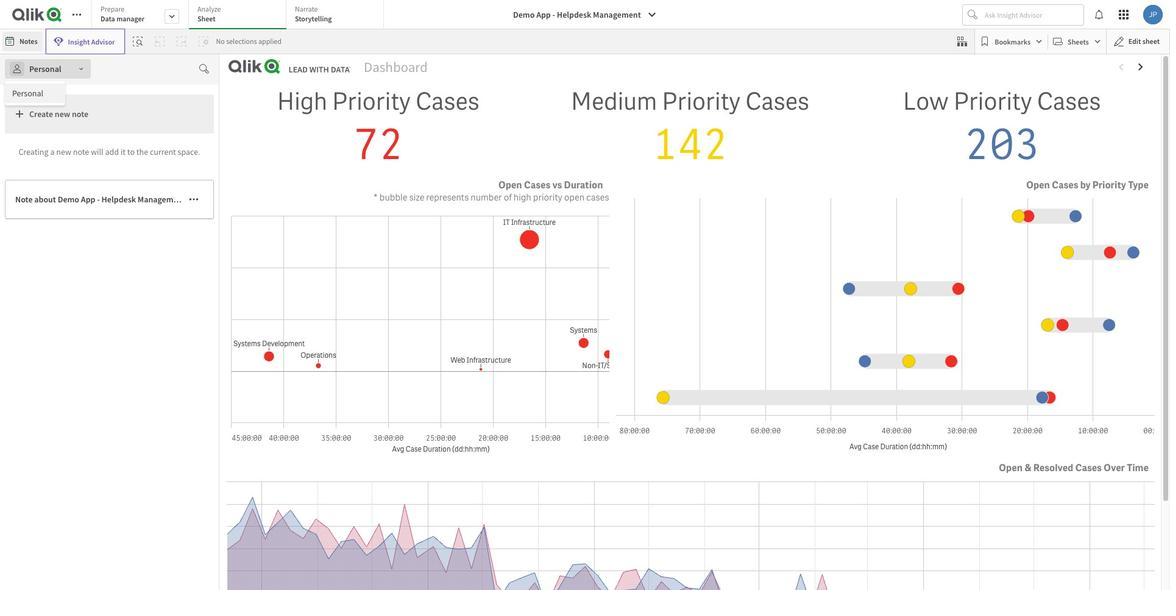 Task type: vqa. For each thing, say whether or not it's contained in the screenshot.
Month element
no



Task type: locate. For each thing, give the bounding box(es) containing it.
next sheet: performance image
[[1137, 62, 1146, 72]]

type
[[1129, 178, 1149, 191]]

(november
[[187, 194, 228, 205]]

edit
[[1129, 37, 1142, 46]]

note about demo app - helpdesk management (november 16, 2023) button
[[5, 180, 263, 219]]

over
[[1104, 461, 1126, 474]]

resolved
[[1034, 461, 1074, 474]]

priority inside high priority cases 72
[[332, 85, 411, 117]]

2 horizontal spatial open
[[1027, 178, 1051, 191]]

0 vertical spatial new
[[55, 109, 70, 120]]

- inside 'button'
[[553, 9, 556, 20]]

0 vertical spatial helpdesk
[[557, 9, 592, 20]]

create
[[29, 109, 53, 120]]

1 vertical spatial new
[[56, 146, 71, 157]]

0 vertical spatial note
[[72, 109, 89, 120]]

16,
[[230, 194, 241, 205]]

cases
[[416, 85, 480, 117], [746, 85, 810, 117], [1038, 85, 1102, 117], [524, 178, 551, 191], [1053, 178, 1079, 191], [1076, 461, 1102, 474]]

0 vertical spatial app
[[537, 9, 551, 20]]

72
[[353, 117, 404, 172]]

no
[[216, 37, 225, 46]]

narrate
[[295, 4, 318, 13]]

no selections applied
[[216, 37, 282, 46]]

edit sheet button
[[1107, 29, 1171, 54]]

to
[[127, 146, 135, 157]]

0 horizontal spatial demo
[[58, 194, 79, 205]]

new right a
[[56, 146, 71, 157]]

management
[[593, 9, 641, 20], [138, 194, 186, 205]]

*
[[374, 191, 378, 203]]

high priority cases 72
[[277, 85, 480, 172]]

0 vertical spatial -
[[553, 9, 556, 20]]

sheets
[[1068, 37, 1090, 46]]

1 horizontal spatial open
[[999, 461, 1023, 474]]

open
[[499, 178, 522, 191], [1027, 178, 1051, 191], [999, 461, 1023, 474]]

create new note
[[29, 109, 89, 120]]

the
[[136, 146, 148, 157]]

applied
[[259, 37, 282, 46]]

notes button
[[2, 32, 42, 51]]

helpdesk inside 'button'
[[557, 9, 592, 20]]

create new note button
[[5, 95, 214, 134]]

open left priority at the top
[[499, 178, 522, 191]]

size
[[409, 191, 425, 203]]

demo inside demo app - helpdesk management 'button'
[[513, 9, 535, 20]]

priority inside low priority cases 203
[[954, 85, 1033, 117]]

priority for 72
[[332, 85, 411, 117]]

note left the will
[[73, 146, 89, 157]]

new right create
[[55, 109, 70, 120]]

tab list containing prepare
[[91, 0, 388, 30]]

represents
[[426, 191, 469, 203]]

1 vertical spatial app
[[81, 194, 95, 205]]

open left by
[[1027, 178, 1051, 191]]

duration
[[564, 178, 603, 191]]

app
[[537, 9, 551, 20], [81, 194, 95, 205]]

personal inside button
[[29, 63, 61, 74]]

1 horizontal spatial demo
[[513, 9, 535, 20]]

0 vertical spatial demo
[[513, 9, 535, 20]]

about
[[34, 194, 56, 205]]

0 horizontal spatial -
[[97, 194, 100, 205]]

bookmarks
[[995, 37, 1031, 46]]

0 vertical spatial personal
[[29, 63, 61, 74]]

application
[[0, 0, 1171, 590]]

priority inside medium priority cases 142
[[662, 85, 741, 117]]

add
[[105, 146, 119, 157]]

new
[[55, 109, 70, 120], [56, 146, 71, 157]]

demo app - helpdesk management button
[[506, 5, 665, 24]]

- inside button
[[97, 194, 100, 205]]

1 vertical spatial demo
[[58, 194, 79, 205]]

1 vertical spatial helpdesk
[[102, 194, 136, 205]]

0 horizontal spatial app
[[81, 194, 95, 205]]

cases inside medium priority cases 142
[[746, 85, 810, 117]]

open cases by priority type
[[1027, 178, 1149, 191]]

open for by
[[1027, 178, 1051, 191]]

open left &
[[999, 461, 1023, 474]]

0 horizontal spatial open
[[499, 178, 522, 191]]

prepare data manager
[[101, 4, 145, 23]]

demo
[[513, 9, 535, 20], [58, 194, 79, 205]]

personal up personal menu
[[29, 63, 61, 74]]

helpdesk
[[557, 9, 592, 20], [102, 194, 136, 205]]

medium
[[571, 85, 658, 117]]

note
[[72, 109, 89, 120], [73, 146, 89, 157]]

1 horizontal spatial app
[[537, 9, 551, 20]]

high
[[277, 85, 328, 117]]

cases inside low priority cases 203
[[1038, 85, 1102, 117]]

new inside button
[[55, 109, 70, 120]]

priority
[[332, 85, 411, 117], [662, 85, 741, 117], [954, 85, 1033, 117], [1093, 178, 1127, 191]]

app inside 'button'
[[537, 9, 551, 20]]

narrate storytelling
[[295, 4, 332, 23]]

0 vertical spatial management
[[593, 9, 641, 20]]

analyze sheet
[[198, 4, 221, 23]]

0 horizontal spatial helpdesk
[[102, 194, 136, 205]]

1 horizontal spatial helpdesk
[[557, 9, 592, 20]]

1 vertical spatial management
[[138, 194, 186, 205]]

-
[[553, 9, 556, 20], [97, 194, 100, 205]]

storytelling
[[295, 14, 332, 23]]

personal inside menu
[[12, 88, 43, 99]]

1 horizontal spatial management
[[593, 9, 641, 20]]

tab list
[[91, 0, 388, 30]]

notes
[[20, 37, 38, 46]]

low
[[904, 85, 949, 117]]

142
[[653, 117, 728, 172]]

priority for 203
[[954, 85, 1033, 117]]

0 horizontal spatial management
[[138, 194, 186, 205]]

current
[[150, 146, 176, 157]]

management inside note about demo app - helpdesk management (november 16, 2023) button
[[138, 194, 186, 205]]

open inside the open cases vs duration * bubble size represents number of high priority open cases
[[499, 178, 522, 191]]

personal up create
[[12, 88, 43, 99]]

1 vertical spatial personal
[[12, 88, 43, 99]]

1 vertical spatial -
[[97, 194, 100, 205]]

priority
[[533, 191, 563, 203]]

vs
[[553, 178, 562, 191]]

note right create
[[72, 109, 89, 120]]

selections tool image
[[958, 37, 968, 46]]

personal
[[29, 63, 61, 74], [12, 88, 43, 99]]

1 horizontal spatial -
[[553, 9, 556, 20]]



Task type: describe. For each thing, give the bounding box(es) containing it.
note
[[15, 194, 33, 205]]

creating
[[19, 146, 49, 157]]

bookmarks button
[[978, 32, 1046, 51]]

number
[[471, 191, 502, 203]]

management inside demo app - helpdesk management 'button'
[[593, 9, 641, 20]]

sheet
[[198, 14, 216, 23]]

open for resolved
[[999, 461, 1023, 474]]

bubble
[[380, 191, 408, 203]]

demo app - helpdesk management
[[513, 9, 641, 20]]

of
[[504, 191, 512, 203]]

&
[[1025, 461, 1032, 474]]

203
[[965, 117, 1040, 172]]

2023)
[[243, 194, 263, 205]]

note inside button
[[72, 109, 89, 120]]

data
[[101, 14, 115, 23]]

open for vs
[[499, 178, 522, 191]]

prepare
[[101, 4, 125, 13]]

personal button
[[5, 59, 91, 79]]

demo inside note about demo app - helpdesk management (november 16, 2023) button
[[58, 194, 79, 205]]

app inside button
[[81, 194, 95, 205]]

cases inside the open cases vs duration * bubble size represents number of high priority open cases
[[524, 178, 551, 191]]

search notes image
[[199, 64, 209, 74]]

personal menu
[[5, 81, 65, 105]]

it
[[121, 146, 126, 157]]

helpdesk inside button
[[102, 194, 136, 205]]

sheet
[[1143, 37, 1160, 46]]

application containing 72
[[0, 0, 1171, 590]]

1 vertical spatial note
[[73, 146, 89, 157]]

open
[[565, 191, 585, 203]]

analyze
[[198, 4, 221, 13]]

open cases vs duration * bubble size represents number of high priority open cases
[[374, 178, 610, 203]]

a
[[50, 146, 55, 157]]

manager
[[117, 14, 145, 23]]

time
[[1128, 461, 1149, 474]]

open & resolved cases over time
[[999, 461, 1149, 474]]

note about demo app - helpdesk management (november 16, 2023)
[[15, 194, 263, 205]]

medium priority cases 142
[[571, 85, 810, 172]]

low priority cases 203
[[904, 85, 1102, 172]]

sheets button
[[1051, 32, 1104, 51]]

high
[[514, 191, 532, 203]]

selections
[[226, 37, 257, 46]]

Ask Insight Advisor text field
[[983, 5, 1084, 24]]

will
[[91, 146, 103, 157]]

creating a new note will add it to the current space.
[[19, 146, 200, 157]]

cases
[[587, 191, 610, 203]]

space.
[[178, 146, 200, 157]]

priority for 142
[[662, 85, 741, 117]]

cases inside high priority cases 72
[[416, 85, 480, 117]]

by
[[1081, 178, 1091, 191]]

edit sheet
[[1129, 37, 1160, 46]]



